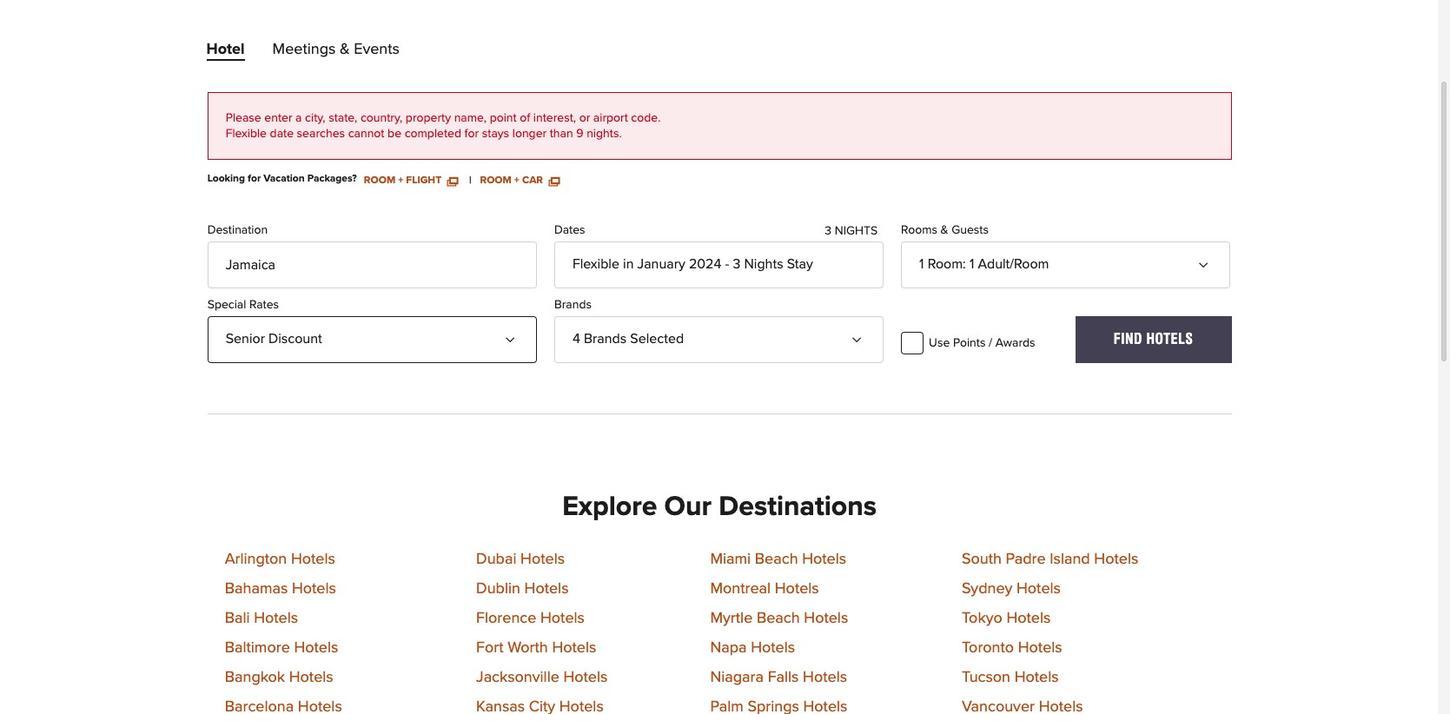 Task type: describe. For each thing, give the bounding box(es) containing it.
room + flight link
[[364, 174, 458, 186]]

-
[[725, 257, 729, 271]]

dubai
[[476, 552, 516, 568]]

& for meetings
[[340, 42, 350, 57]]

florence
[[476, 611, 536, 627]]

explore
[[562, 493, 657, 521]]

be
[[388, 128, 401, 140]]

arlington hotels
[[225, 552, 335, 568]]

hotels for bangkok hotels
[[289, 670, 333, 686]]

fort
[[476, 641, 503, 656]]

montreal hotels
[[710, 582, 819, 597]]

rates
[[249, 299, 279, 311]]

dubai hotels
[[476, 552, 565, 568]]

Destination text field
[[207, 241, 537, 288]]

tucson hotels link
[[962, 670, 1059, 686]]

hotels down destinations
[[802, 552, 846, 568]]

hotels up jacksonville hotels link
[[552, 641, 596, 656]]

january
[[637, 257, 685, 271]]

hotels for jacksonville hotels
[[563, 670, 608, 686]]

discount
[[268, 332, 322, 346]]

or
[[579, 112, 590, 124]]

+ for flight
[[398, 176, 403, 186]]

hotels for napa hotels
[[751, 641, 795, 656]]

toronto hotels
[[962, 641, 1062, 656]]

longer
[[512, 128, 547, 140]]

tokyo
[[962, 611, 1002, 627]]

2 horizontal spatial room
[[928, 257, 963, 271]]

room + car link
[[480, 174, 559, 186]]

south padre island hotels link
[[962, 552, 1138, 568]]

airport
[[593, 112, 628, 124]]

baltimore hotels link
[[225, 641, 338, 656]]

worth
[[508, 641, 548, 656]]

meetings & events
[[272, 42, 400, 57]]

bali
[[225, 611, 250, 627]]

fort worth hotels
[[476, 641, 596, 656]]

enter
[[264, 112, 292, 124]]

/
[[989, 337, 992, 349]]

miami
[[710, 552, 751, 568]]

hotels right "falls"
[[803, 670, 847, 686]]

hotels for tokyo hotels
[[1006, 611, 1051, 627]]

/room
[[1010, 257, 1049, 271]]

south
[[962, 552, 1002, 568]]

car
[[522, 176, 543, 186]]

hotels for dubai hotels
[[521, 552, 565, 568]]

hotels for bahamas hotels
[[292, 582, 336, 597]]

hotels right 'island' on the bottom right of the page
[[1094, 552, 1138, 568]]

4 brands selected
[[572, 332, 684, 346]]

jacksonville
[[476, 670, 559, 686]]

rooms & guests
[[901, 224, 989, 236]]

0 vertical spatial 3
[[825, 225, 832, 237]]

beach for myrtle
[[757, 611, 800, 627]]

bahamas hotels link
[[225, 582, 336, 597]]

awards
[[995, 337, 1035, 349]]

myrtle beach hotels link
[[710, 611, 848, 627]]

meetings & events link
[[272, 42, 400, 64]]

hotels for tucson hotels
[[1014, 670, 1059, 686]]

hotels for bali hotels
[[254, 611, 298, 627]]

room + flight
[[364, 176, 444, 186]]

dates
[[554, 224, 585, 236]]

arlington hotels link
[[225, 552, 335, 568]]

bali hotels
[[225, 611, 298, 627]]

opens in a new browser window. image for room + car
[[549, 176, 559, 186]]

searches
[[297, 128, 345, 140]]

miami beach hotels
[[710, 552, 846, 568]]

special rates
[[207, 299, 279, 311]]

point
[[490, 112, 517, 124]]

trigger image
[[508, 327, 522, 341]]

find
[[1114, 331, 1142, 347]]

arrow down image
[[1202, 253, 1216, 267]]

name,
[[454, 112, 487, 124]]

montreal hotels link
[[710, 582, 819, 597]]

hotels for sydney hotels
[[1017, 582, 1061, 597]]

tucson
[[962, 670, 1010, 686]]

nights
[[744, 257, 783, 271]]

guests
[[952, 224, 989, 236]]

hotels for baltimore hotels
[[294, 641, 338, 656]]

hotels for find hotels
[[1146, 331, 1193, 347]]

tokyo hotels
[[962, 611, 1051, 627]]

hotels down montreal hotels
[[804, 611, 848, 627]]

nights.
[[587, 128, 622, 140]]

niagara falls hotels link
[[710, 670, 847, 686]]

1 horizontal spatial flexible
[[572, 257, 619, 271]]

stay
[[787, 257, 813, 271]]

city,
[[305, 112, 325, 124]]

than
[[550, 128, 573, 140]]

tucson hotels
[[962, 670, 1059, 686]]

|
[[469, 176, 471, 186]]

dublin
[[476, 582, 520, 597]]

baltimore hotels
[[225, 641, 338, 656]]

jacksonville hotels
[[476, 670, 608, 686]]

hotels for arlington hotels
[[291, 552, 335, 568]]

date
[[270, 128, 294, 140]]

events
[[354, 42, 400, 57]]

1 vertical spatial brands
[[584, 332, 627, 346]]

bahamas hotels
[[225, 582, 336, 597]]

florence hotels
[[476, 611, 585, 627]]

bahamas
[[225, 582, 288, 597]]



Task type: vqa. For each thing, say whether or not it's contained in the screenshot.
Our Brands
no



Task type: locate. For each thing, give the bounding box(es) containing it.
+ left car
[[514, 176, 519, 186]]

explore our destinations
[[562, 493, 877, 521]]

3
[[825, 225, 832, 237], [733, 257, 741, 271]]

0 vertical spatial brands
[[554, 299, 592, 311]]

hotels down south padre island hotels link
[[1017, 582, 1061, 597]]

0 horizontal spatial 3
[[733, 257, 741, 271]]

use
[[929, 337, 950, 349]]

3 right -
[[733, 257, 741, 271]]

beach
[[755, 552, 798, 568], [757, 611, 800, 627]]

0 vertical spatial flexible
[[226, 128, 267, 140]]

0 horizontal spatial +
[[398, 176, 403, 186]]

0 horizontal spatial opens in a new browser window. image
[[447, 176, 458, 186]]

baltimore
[[225, 641, 290, 656]]

hotels up niagara falls hotels
[[751, 641, 795, 656]]

hotels up myrtle beach hotels link
[[775, 582, 819, 597]]

1 vertical spatial flexible
[[572, 257, 619, 271]]

flight
[[406, 176, 441, 186]]

nights
[[835, 225, 878, 237]]

4
[[572, 332, 580, 346]]

special
[[207, 299, 246, 311]]

sydney hotels
[[962, 582, 1061, 597]]

napa hotels
[[710, 641, 795, 656]]

bangkok hotels
[[225, 670, 333, 686]]

our
[[664, 493, 712, 521]]

& inside "link"
[[340, 42, 350, 57]]

toronto hotels link
[[962, 641, 1062, 656]]

beach for miami
[[755, 552, 798, 568]]

property
[[406, 112, 451, 124]]

hotels right find
[[1146, 331, 1193, 347]]

0 horizontal spatial room
[[364, 176, 395, 186]]

1
[[919, 257, 924, 271], [970, 257, 974, 271]]

0 horizontal spatial for
[[248, 174, 261, 184]]

opens in a new browser window. image right car
[[549, 176, 559, 186]]

1 horizontal spatial opens in a new browser window. image
[[549, 176, 559, 186]]

1 horizontal spatial 3
[[825, 225, 832, 237]]

brands
[[554, 299, 592, 311], [584, 332, 627, 346]]

room right |
[[480, 176, 512, 186]]

napa hotels link
[[710, 641, 795, 656]]

hotels down baltimore hotels link
[[289, 670, 333, 686]]

opens in a new browser window. image inside room + car link
[[549, 176, 559, 186]]

dublin hotels link
[[476, 582, 569, 597]]

hotels inside button
[[1146, 331, 1193, 347]]

looking
[[207, 174, 245, 184]]

room for room + car
[[480, 176, 512, 186]]

0 horizontal spatial flexible
[[226, 128, 267, 140]]

flexible down please
[[226, 128, 267, 140]]

hotels up florence hotels at left
[[524, 582, 569, 597]]

hotels for florence hotels
[[540, 611, 585, 627]]

interest,
[[533, 112, 576, 124]]

1 vertical spatial &
[[941, 224, 948, 236]]

for inside please enter a city, state, country, property name, point of interest, or airport code. flexible date searches cannot be completed for stays longer than 9 nights.
[[464, 128, 479, 140]]

room left flight
[[364, 176, 395, 186]]

in
[[623, 257, 634, 271]]

bangkok hotels link
[[225, 670, 333, 686]]

packages?
[[307, 174, 357, 184]]

hotels up bangkok hotels link
[[294, 641, 338, 656]]

use points / awards
[[929, 337, 1035, 349]]

hotels down fort worth hotels
[[563, 670, 608, 686]]

hotels for montreal hotels
[[775, 582, 819, 597]]

hotels for toronto hotels
[[1018, 641, 1062, 656]]

3 left nights
[[825, 225, 832, 237]]

1 vertical spatial for
[[248, 174, 261, 184]]

room + car
[[480, 176, 546, 186]]

selected
[[630, 332, 684, 346]]

brands right "4"
[[584, 332, 627, 346]]

please enter a city, state, country, property name, point of interest, or airport code. flexible date searches cannot be completed for stays longer than 9 nights.
[[226, 112, 661, 140]]

0 vertical spatial beach
[[755, 552, 798, 568]]

1 horizontal spatial +
[[514, 176, 519, 186]]

+ left flight
[[398, 176, 403, 186]]

destinations
[[719, 493, 877, 521]]

padre
[[1006, 552, 1046, 568]]

cannot
[[348, 128, 384, 140]]

hotels down "arlington hotels" link
[[292, 582, 336, 597]]

country,
[[360, 112, 402, 124]]

0 vertical spatial &
[[340, 42, 350, 57]]

hotels up dublin hotels
[[521, 552, 565, 568]]

trigger image
[[855, 327, 869, 341]]

0 vertical spatial for
[[464, 128, 479, 140]]

flexible inside please enter a city, state, country, property name, point of interest, or airport code. flexible date searches cannot be completed for stays longer than 9 nights.
[[226, 128, 267, 140]]

2024
[[689, 257, 721, 271]]

state,
[[329, 112, 357, 124]]

&
[[340, 42, 350, 57], [941, 224, 948, 236]]

9
[[576, 128, 583, 140]]

hotels down bahamas hotels link
[[254, 611, 298, 627]]

sydney hotels link
[[962, 582, 1061, 597]]

:
[[963, 257, 966, 271]]

fort worth hotels link
[[476, 641, 596, 656]]

of
[[520, 112, 530, 124]]

1 vertical spatial 3
[[733, 257, 741, 271]]

hotels up bahamas hotels
[[291, 552, 335, 568]]

& right rooms
[[941, 224, 948, 236]]

1 horizontal spatial &
[[941, 224, 948, 236]]

for down name,
[[464, 128, 479, 140]]

points
[[953, 337, 986, 349]]

2 1 from the left
[[970, 257, 974, 271]]

room for room + flight
[[364, 176, 395, 186]]

beach up the montreal hotels link
[[755, 552, 798, 568]]

hotels for dublin hotels
[[524, 582, 569, 597]]

for right "looking"
[[248, 174, 261, 184]]

napa
[[710, 641, 747, 656]]

& for rooms
[[941, 224, 948, 236]]

1 right :
[[970, 257, 974, 271]]

a
[[295, 112, 302, 124]]

adult
[[978, 257, 1010, 271]]

south padre island hotels
[[962, 552, 1138, 568]]

0 horizontal spatial &
[[340, 42, 350, 57]]

1 opens in a new browser window. image from the left
[[447, 176, 458, 186]]

meetings
[[272, 42, 336, 57]]

+
[[398, 176, 403, 186], [514, 176, 519, 186]]

+ for car
[[514, 176, 519, 186]]

bangkok
[[225, 670, 285, 686]]

hotels up fort worth hotels
[[540, 611, 585, 627]]

senior discount
[[226, 332, 322, 346]]

1 vertical spatial beach
[[757, 611, 800, 627]]

1 1 from the left
[[919, 257, 924, 271]]

rooms
[[901, 224, 937, 236]]

1 down rooms
[[919, 257, 924, 271]]

flexible left in
[[572, 257, 619, 271]]

opens in a new browser window. image
[[447, 176, 458, 186], [549, 176, 559, 186]]

niagara
[[710, 670, 764, 686]]

opens in a new browser window. image for room + flight
[[447, 176, 458, 186]]

tokyo hotels link
[[962, 611, 1051, 627]]

destination
[[207, 224, 268, 236]]

hotels
[[1146, 331, 1193, 347], [291, 552, 335, 568], [521, 552, 565, 568], [802, 552, 846, 568], [1094, 552, 1138, 568], [292, 582, 336, 597], [524, 582, 569, 597], [775, 582, 819, 597], [1017, 582, 1061, 597], [254, 611, 298, 627], [540, 611, 585, 627], [804, 611, 848, 627], [1006, 611, 1051, 627], [294, 641, 338, 656], [552, 641, 596, 656], [751, 641, 795, 656], [1018, 641, 1062, 656], [289, 670, 333, 686], [563, 670, 608, 686], [803, 670, 847, 686], [1014, 670, 1059, 686]]

beach down montreal hotels
[[757, 611, 800, 627]]

sydney
[[962, 582, 1012, 597]]

hotels down toronto hotels "link"
[[1014, 670, 1059, 686]]

hotel link
[[206, 42, 245, 64]]

falls
[[768, 670, 799, 686]]

opens in a new browser window. image inside 'room + flight' link
[[447, 176, 458, 186]]

1 horizontal spatial room
[[480, 176, 512, 186]]

room down rooms & guests in the right of the page
[[928, 257, 963, 271]]

2 + from the left
[[514, 176, 519, 186]]

hotels up toronto hotels "link"
[[1006, 611, 1051, 627]]

brands up "4"
[[554, 299, 592, 311]]

hotels up tucson hotels
[[1018, 641, 1062, 656]]

3 nights
[[825, 225, 878, 237]]

stays
[[482, 128, 509, 140]]

jacksonville hotels link
[[476, 670, 608, 686]]

opens in a new browser window. image left |
[[447, 176, 458, 186]]

1 + from the left
[[398, 176, 403, 186]]

& left events
[[340, 42, 350, 57]]

room
[[364, 176, 395, 186], [480, 176, 512, 186], [928, 257, 963, 271]]

niagara falls hotels
[[710, 670, 847, 686]]

2 opens in a new browser window. image from the left
[[549, 176, 559, 186]]

bali hotels link
[[225, 611, 298, 627]]

island
[[1050, 552, 1090, 568]]

1 horizontal spatial 1
[[970, 257, 974, 271]]

1 horizontal spatial for
[[464, 128, 479, 140]]

0 horizontal spatial 1
[[919, 257, 924, 271]]

completed
[[405, 128, 461, 140]]



